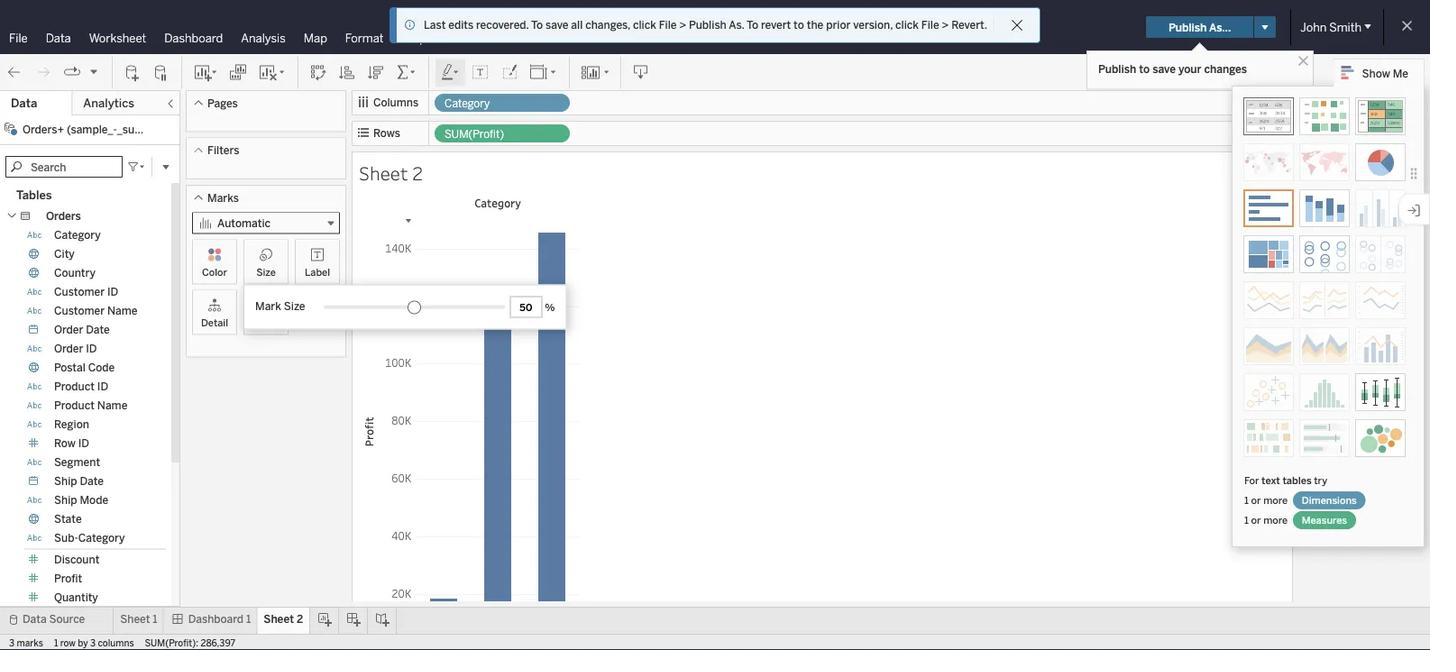 Task type: describe. For each thing, give the bounding box(es) containing it.
mode
[[80, 494, 108, 507]]

(sample_-
[[67, 123, 117, 136]]

row
[[54, 437, 76, 450]]

publish as...
[[1169, 21, 1232, 34]]

fit image
[[530, 64, 558, 82]]

edits
[[449, 18, 474, 32]]

dimensions
[[1303, 494, 1358, 507]]

row id
[[54, 437, 89, 450]]

redo image
[[34, 64, 52, 82]]

for text tables try
[[1245, 475, 1328, 487]]

the
[[807, 18, 824, 32]]

label
[[305, 266, 330, 278]]

orders+ (sample_-_superstore)
[[23, 123, 182, 136]]

product name
[[54, 399, 128, 412]]

discount
[[54, 554, 100, 567]]

segment
[[54, 456, 100, 469]]

sum(profit):
[[145, 638, 198, 649]]

workbook
[[647, 18, 716, 36]]

new
[[614, 18, 644, 36]]

date for ship date
[[80, 475, 104, 488]]

publish inside last edits recovered. to save all changes, click file > publish as. to revert to the prior version, click file > revert. alert
[[689, 18, 727, 32]]

last edits recovered. to save all changes, click file > publish as. to revert to the prior version, click file > revert.
[[424, 18, 988, 32]]

sum(profit): 286,397
[[145, 638, 235, 649]]

revert
[[761, 18, 791, 32]]

code
[[88, 361, 115, 374]]

_superstore)
[[117, 123, 182, 136]]

category up discount on the bottom left of page
[[78, 532, 125, 545]]

mark size
[[255, 300, 305, 313]]

detail
[[201, 317, 228, 329]]

format workbook image
[[501, 64, 519, 82]]

tooltip
[[250, 317, 282, 329]]

analysis
[[241, 31, 286, 45]]

dashboard 1
[[188, 613, 251, 626]]

Search text field
[[5, 156, 123, 178]]

orders
[[46, 210, 81, 223]]

1 horizontal spatial replay animation image
[[88, 66, 99, 77]]

1 or more for measures
[[1245, 514, 1291, 526]]

id for order id
[[86, 342, 97, 355]]

name for customer name
[[107, 304, 138, 318]]

1 > from the left
[[680, 18, 687, 32]]

286,397
[[201, 638, 235, 649]]

new workbook (tableau public)
[[614, 18, 831, 36]]

close image
[[1296, 52, 1313, 69]]

name for product name
[[97, 399, 128, 412]]

country
[[54, 267, 96, 280]]

rows
[[374, 127, 401, 140]]

your
[[1179, 62, 1202, 75]]

ship for ship mode
[[54, 494, 77, 507]]

dashboard for dashboard 1
[[188, 613, 244, 626]]

date for order date
[[86, 323, 110, 337]]

mark
[[255, 300, 281, 313]]

smith
[[1330, 20, 1362, 34]]

or for dimensions
[[1252, 494, 1262, 507]]

id for row id
[[78, 437, 89, 450]]

or for measures
[[1252, 514, 1262, 526]]

help
[[402, 31, 427, 45]]

john
[[1301, 20, 1327, 34]]

1 horizontal spatial to
[[1140, 62, 1151, 75]]

marks
[[208, 191, 239, 204]]

0 vertical spatial data
[[46, 31, 71, 45]]

(tableau
[[720, 18, 779, 36]]

2 recommended image from the top
[[1244, 189, 1295, 227]]

1 recommended image from the top
[[1244, 97, 1295, 135]]

2 horizontal spatial sheet
[[359, 161, 408, 185]]

order id
[[54, 342, 97, 355]]

sub-category
[[54, 532, 125, 545]]

2 to from the left
[[747, 18, 759, 32]]

ship for ship date
[[54, 475, 77, 488]]

show mark labels image
[[472, 64, 490, 82]]

changes,
[[586, 18, 631, 32]]

quantity
[[54, 591, 98, 604]]

as.
[[729, 18, 745, 32]]

version,
[[854, 18, 893, 32]]

2 horizontal spatial file
[[922, 18, 940, 32]]

2 vertical spatial data
[[23, 613, 47, 626]]

1 horizontal spatial sheet 2
[[359, 161, 423, 185]]

filters
[[208, 144, 239, 157]]

0 vertical spatial size
[[256, 266, 276, 278]]

1 row by 3 columns
[[54, 638, 134, 649]]

1 vertical spatial sheet 2
[[264, 613, 303, 626]]

1 horizontal spatial 2
[[412, 161, 423, 185]]

profit
[[54, 572, 82, 586]]

text
[[1262, 475, 1281, 487]]

all
[[571, 18, 583, 32]]

0 horizontal spatial sheet
[[120, 613, 150, 626]]

info image
[[404, 19, 417, 32]]

id for customer id
[[107, 286, 118, 299]]

1 click from the left
[[633, 18, 657, 32]]

columns
[[98, 638, 134, 649]]

recovered.
[[476, 18, 529, 32]]

row
[[60, 638, 76, 649]]

me
[[1394, 67, 1409, 80]]

postal code
[[54, 361, 115, 374]]

%
[[545, 302, 555, 314]]

region
[[54, 418, 89, 431]]

sum(profit)
[[445, 128, 504, 141]]

ship mode
[[54, 494, 108, 507]]

columns
[[374, 96, 419, 109]]

marks
[[17, 638, 43, 649]]

to inside alert
[[794, 18, 805, 32]]

3 marks
[[9, 638, 43, 649]]

for
[[1245, 475, 1260, 487]]

swap rows and columns image
[[309, 64, 328, 82]]

0 horizontal spatial file
[[9, 31, 28, 45]]



Task type: vqa. For each thing, say whether or not it's contained in the screenshot.
FOLLOWING for 47
no



Task type: locate. For each thing, give the bounding box(es) containing it.
data source
[[23, 613, 85, 626]]

category up city
[[54, 229, 101, 242]]

date up mode
[[80, 475, 104, 488]]

product id
[[54, 380, 108, 393]]

map
[[304, 31, 327, 45]]

1 vertical spatial more
[[1264, 514, 1288, 526]]

1 vertical spatial dashboard
[[188, 613, 244, 626]]

0 vertical spatial save
[[546, 18, 569, 32]]

1 ship from the top
[[54, 475, 77, 488]]

1 or more for dimensions
[[1245, 494, 1291, 507]]

replay animation image
[[63, 63, 81, 81], [88, 66, 99, 77]]

publish inside publish as... button
[[1169, 21, 1207, 34]]

sheet 1
[[120, 613, 158, 626]]

format
[[345, 31, 384, 45]]

ship
[[54, 475, 77, 488], [54, 494, 77, 507]]

customer for customer name
[[54, 304, 105, 318]]

prior
[[827, 18, 851, 32]]

id up customer name
[[107, 286, 118, 299]]

show/hide cards image
[[581, 64, 610, 82]]

Mark Size text field
[[510, 296, 543, 318]]

category down sum(profit)
[[475, 196, 521, 210]]

> left as.
[[680, 18, 687, 32]]

1 horizontal spatial file
[[659, 18, 677, 32]]

0 vertical spatial 2
[[412, 161, 423, 185]]

size
[[256, 266, 276, 278], [284, 300, 305, 313]]

1 to from the left
[[531, 18, 543, 32]]

city
[[54, 248, 75, 261]]

3 left marks
[[9, 638, 14, 649]]

new worksheet image
[[193, 64, 218, 82]]

download image
[[632, 64, 650, 82]]

1 horizontal spatial size
[[284, 300, 305, 313]]

duplicate image
[[229, 64, 247, 82]]

click
[[633, 18, 657, 32], [896, 18, 919, 32]]

1 1 or more from the top
[[1245, 494, 1291, 507]]

state
[[54, 513, 82, 526]]

changes
[[1205, 62, 1248, 75]]

publish left as.
[[689, 18, 727, 32]]

show me
[[1363, 67, 1409, 80]]

save left 'all'
[[546, 18, 569, 32]]

id right row
[[78, 437, 89, 450]]

0 vertical spatial or
[[1252, 494, 1262, 507]]

save inside last edits recovered. to save all changes, click file > publish as. to revert to the prior version, click file > revert. alert
[[546, 18, 569, 32]]

customer
[[54, 286, 105, 299], [54, 304, 105, 318]]

0 horizontal spatial >
[[680, 18, 687, 32]]

publish left your
[[1099, 62, 1137, 75]]

customer name
[[54, 304, 138, 318]]

0 vertical spatial sheet 2
[[359, 161, 423, 185]]

publish left "as..."
[[1169, 21, 1207, 34]]

show
[[1363, 67, 1391, 80]]

ship date
[[54, 475, 104, 488]]

2 click from the left
[[896, 18, 919, 32]]

customer up order date
[[54, 304, 105, 318]]

clear sheet image
[[258, 64, 287, 82]]

to
[[794, 18, 805, 32], [1140, 62, 1151, 75]]

2 down columns
[[412, 161, 423, 185]]

sorted descending by sum of profit within category image
[[367, 64, 385, 82]]

click right changes,
[[633, 18, 657, 32]]

0 horizontal spatial sheet 2
[[264, 613, 303, 626]]

1 customer from the top
[[54, 286, 105, 299]]

orders+
[[23, 123, 64, 136]]

highlight image
[[440, 64, 461, 82]]

pages
[[208, 97, 238, 110]]

0 vertical spatial customer
[[54, 286, 105, 299]]

0 vertical spatial 1 or more
[[1245, 494, 1291, 507]]

1 horizontal spatial publish
[[1099, 62, 1137, 75]]

try
[[1315, 475, 1328, 487]]

3
[[9, 638, 14, 649], [90, 638, 96, 649]]

date down customer name
[[86, 323, 110, 337]]

dashboard for dashboard
[[164, 31, 223, 45]]

postal
[[54, 361, 86, 374]]

id down 'code'
[[97, 380, 108, 393]]

as...
[[1210, 21, 1232, 34]]

0 horizontal spatial size
[[256, 266, 276, 278]]

0 vertical spatial ship
[[54, 475, 77, 488]]

publish for publish to save your changes
[[1099, 62, 1137, 75]]

category
[[445, 97, 490, 110], [475, 196, 521, 210], [54, 229, 101, 242], [78, 532, 125, 545]]

1 vertical spatial to
[[1140, 62, 1151, 75]]

0 vertical spatial to
[[794, 18, 805, 32]]

2 ship from the top
[[54, 494, 77, 507]]

sheet down rows on the top left
[[359, 161, 408, 185]]

1 horizontal spatial >
[[942, 18, 949, 32]]

2 horizontal spatial publish
[[1169, 21, 1207, 34]]

sheet
[[359, 161, 408, 185], [120, 613, 150, 626], [264, 613, 294, 626]]

file left revert.
[[922, 18, 940, 32]]

1 or more
[[1245, 494, 1291, 507], [1245, 514, 1291, 526]]

order for order date
[[54, 323, 83, 337]]

id up postal code in the bottom left of the page
[[86, 342, 97, 355]]

2 order from the top
[[54, 342, 83, 355]]

sheet 2 right dashboard 1
[[264, 613, 303, 626]]

order up order id
[[54, 323, 83, 337]]

product up region
[[54, 399, 95, 412]]

0 vertical spatial date
[[86, 323, 110, 337]]

last edits recovered. to save all changes, click file > publish as. to revert to the prior version, click file > revert. alert
[[424, 17, 988, 33]]

to right as.
[[747, 18, 759, 32]]

more for dimensions
[[1264, 494, 1288, 507]]

1 horizontal spatial click
[[896, 18, 919, 32]]

data up redo image
[[46, 31, 71, 45]]

1 vertical spatial 1 or more
[[1245, 514, 1291, 526]]

pause auto updates image
[[152, 64, 171, 82]]

category up sum(profit)
[[445, 97, 490, 110]]

2 > from the left
[[942, 18, 949, 32]]

tables
[[16, 188, 52, 203]]

color
[[202, 266, 227, 278]]

data up marks
[[23, 613, 47, 626]]

0 horizontal spatial 3
[[9, 638, 14, 649]]

name down the product id
[[97, 399, 128, 412]]

0 horizontal spatial 2
[[297, 613, 303, 626]]

1 vertical spatial order
[[54, 342, 83, 355]]

1 vertical spatial name
[[97, 399, 128, 412]]

dashboard
[[164, 31, 223, 45], [188, 613, 244, 626]]

1 product from the top
[[54, 380, 95, 393]]

product for product id
[[54, 380, 95, 393]]

size up "mark" on the top
[[256, 266, 276, 278]]

1 vertical spatial size
[[284, 300, 305, 313]]

0 horizontal spatial publish
[[689, 18, 727, 32]]

2
[[412, 161, 423, 185], [297, 613, 303, 626]]

totals image
[[396, 64, 418, 82]]

by
[[78, 638, 88, 649]]

sheet up columns
[[120, 613, 150, 626]]

1 vertical spatial customer
[[54, 304, 105, 318]]

sub-
[[54, 532, 78, 545]]

0 vertical spatial recommended image
[[1244, 97, 1295, 135]]

undo image
[[5, 64, 23, 82]]

1 vertical spatial or
[[1252, 514, 1262, 526]]

name
[[107, 304, 138, 318], [97, 399, 128, 412]]

customer down country on the top of the page
[[54, 286, 105, 299]]

sheet 2 down rows on the top left
[[359, 161, 423, 185]]

sorted ascending by sum of profit within category image
[[338, 64, 356, 82]]

order date
[[54, 323, 110, 337]]

source
[[49, 613, 85, 626]]

file up undo icon on the left
[[9, 31, 28, 45]]

ship up state
[[54, 494, 77, 507]]

0 vertical spatial name
[[107, 304, 138, 318]]

analytics
[[83, 96, 134, 111]]

publish to save your changes
[[1099, 62, 1248, 75]]

1 vertical spatial data
[[11, 96, 37, 111]]

dashboard up new worksheet icon
[[164, 31, 223, 45]]

to
[[531, 18, 543, 32], [747, 18, 759, 32]]

publish as... button
[[1147, 16, 1254, 38]]

or
[[1252, 494, 1262, 507], [1252, 514, 1262, 526]]

0 horizontal spatial replay animation image
[[63, 63, 81, 81]]

0 vertical spatial more
[[1264, 494, 1288, 507]]

marks. press enter to open the view data window.. use arrow keys to navigate data visualization elements. image
[[417, 212, 579, 650]]

file right new
[[659, 18, 677, 32]]

1 more from the top
[[1264, 494, 1288, 507]]

tables
[[1283, 475, 1312, 487]]

1 3 from the left
[[9, 638, 14, 649]]

1 vertical spatial date
[[80, 475, 104, 488]]

product for product name
[[54, 399, 95, 412]]

2 3 from the left
[[90, 638, 96, 649]]

0 horizontal spatial to
[[794, 18, 805, 32]]

name down customer id
[[107, 304, 138, 318]]

0 horizontal spatial save
[[546, 18, 569, 32]]

3 right by
[[90, 638, 96, 649]]

file
[[659, 18, 677, 32], [922, 18, 940, 32], [9, 31, 28, 45]]

2 right dashboard 1
[[297, 613, 303, 626]]

Mark Size range field
[[324, 298, 505, 309]]

to left the
[[794, 18, 805, 32]]

order up postal
[[54, 342, 83, 355]]

more
[[1264, 494, 1288, 507], [1264, 514, 1288, 526]]

save
[[546, 18, 569, 32], [1153, 62, 1176, 75]]

last
[[424, 18, 446, 32]]

0 vertical spatial product
[[54, 380, 95, 393]]

1 vertical spatial 2
[[297, 613, 303, 626]]

1 vertical spatial recommended image
[[1244, 189, 1295, 227]]

replay animation image up 'analytics'
[[88, 66, 99, 77]]

dashboard up 286,397
[[188, 613, 244, 626]]

0 horizontal spatial to
[[531, 18, 543, 32]]

1 vertical spatial save
[[1153, 62, 1176, 75]]

1
[[1245, 494, 1249, 507], [1245, 514, 1249, 526], [153, 613, 158, 626], [246, 613, 251, 626], [54, 638, 58, 649]]

1 horizontal spatial sheet
[[264, 613, 294, 626]]

save left your
[[1153, 62, 1176, 75]]

2 customer from the top
[[54, 304, 105, 318]]

2 more from the top
[[1264, 514, 1288, 526]]

john smith
[[1301, 20, 1362, 34]]

1 order from the top
[[54, 323, 83, 337]]

to right recovered.
[[531, 18, 543, 32]]

date
[[86, 323, 110, 337], [80, 475, 104, 488]]

customer for customer id
[[54, 286, 105, 299]]

1 horizontal spatial save
[[1153, 62, 1176, 75]]

1 vertical spatial ship
[[54, 494, 77, 507]]

2 1 or more from the top
[[1245, 514, 1291, 526]]

publish for publish as...
[[1169, 21, 1207, 34]]

replay animation image right redo image
[[63, 63, 81, 81]]

0 horizontal spatial click
[[633, 18, 657, 32]]

1 vertical spatial product
[[54, 399, 95, 412]]

new data source image
[[124, 64, 142, 82]]

customer id
[[54, 286, 118, 299]]

size right "mark" on the top
[[284, 300, 305, 313]]

1 horizontal spatial to
[[747, 18, 759, 32]]

> left revert.
[[942, 18, 949, 32]]

click right version,
[[896, 18, 919, 32]]

worksheet
[[89, 31, 146, 45]]

0 vertical spatial dashboard
[[164, 31, 223, 45]]

2 or from the top
[[1252, 514, 1262, 526]]

data
[[46, 31, 71, 45], [11, 96, 37, 111], [23, 613, 47, 626]]

0 vertical spatial order
[[54, 323, 83, 337]]

recommended image
[[1244, 97, 1295, 135], [1244, 189, 1295, 227]]

1 or from the top
[[1252, 494, 1262, 507]]

id for product id
[[97, 380, 108, 393]]

product down postal
[[54, 380, 95, 393]]

public)
[[783, 18, 831, 36]]

measures
[[1303, 514, 1348, 526]]

more for measures
[[1264, 514, 1288, 526]]

sheet right dashboard 1
[[264, 613, 294, 626]]

product
[[54, 380, 95, 393], [54, 399, 95, 412]]

order for order id
[[54, 342, 83, 355]]

revert.
[[952, 18, 988, 32]]

1 horizontal spatial 3
[[90, 638, 96, 649]]

data down undo icon on the left
[[11, 96, 37, 111]]

publish
[[689, 18, 727, 32], [1169, 21, 1207, 34], [1099, 62, 1137, 75]]

show me button
[[1334, 59, 1425, 87]]

2 product from the top
[[54, 399, 95, 412]]

to left your
[[1140, 62, 1151, 75]]

ship down segment
[[54, 475, 77, 488]]

collapse image
[[165, 98, 176, 109]]



